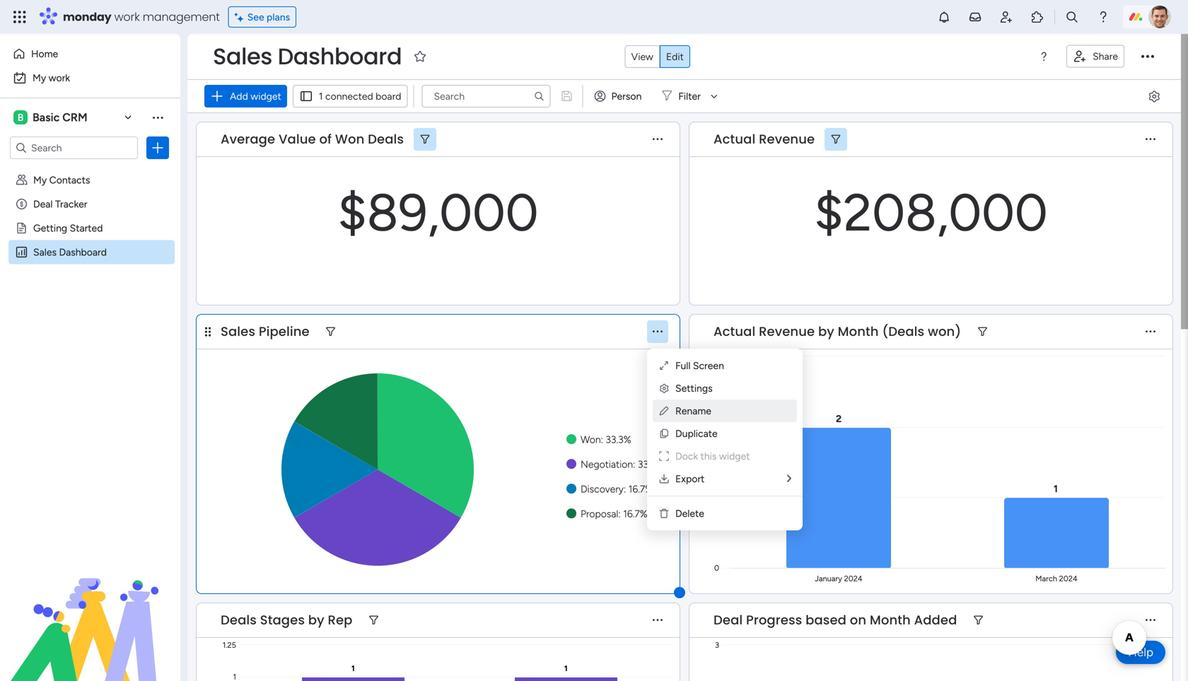 Task type: describe. For each thing, give the bounding box(es) containing it.
by for stages
[[308, 611, 324, 629]]

see plans
[[247, 11, 290, 23]]

edit
[[666, 51, 684, 63]]

started
[[70, 222, 103, 234]]

proposal : 16.7%
[[581, 508, 648, 520]]

display modes group
[[625, 45, 690, 68]]

management
[[143, 9, 220, 25]]

monday
[[63, 9, 111, 25]]

update feed image
[[968, 10, 983, 24]]

rename image
[[659, 405, 670, 417]]

won)
[[928, 323, 961, 341]]

1 vertical spatial won
[[581, 434, 601, 446]]

more options image
[[1142, 50, 1154, 63]]

rename
[[676, 405, 712, 417]]

getting
[[33, 222, 67, 234]]

workspace selection element
[[13, 109, 90, 126]]

help button
[[1116, 641, 1166, 664]]

menu containing full screen
[[647, 349, 803, 531]]

won inside field
[[335, 130, 365, 148]]

1
[[319, 90, 323, 102]]

share button
[[1067, 45, 1125, 68]]

pipeline
[[259, 323, 310, 341]]

my work link
[[8, 66, 172, 89]]

deal tracker
[[33, 198, 87, 210]]

view
[[631, 51, 654, 63]]

my for my contacts
[[33, 174, 47, 186]]

more dots image for actual revenue
[[1146, 134, 1156, 144]]

: for discovery
[[624, 483, 626, 495]]

deal for deal progress based on month added
[[714, 611, 743, 629]]

invite members image
[[999, 10, 1014, 24]]

dock this widget
[[676, 450, 750, 462]]

filter
[[679, 90, 701, 102]]

Actual Revenue field
[[710, 130, 819, 149]]

basic crm
[[33, 111, 87, 124]]

my work
[[33, 72, 70, 84]]

menu image
[[1038, 51, 1050, 62]]

add widget button
[[204, 85, 287, 108]]

based
[[806, 611, 847, 629]]

none search field inside sales dashboard banner
[[422, 85, 551, 108]]

sales for sales pipeline field
[[221, 323, 255, 341]]

options image
[[151, 141, 165, 155]]

value
[[279, 130, 316, 148]]

public dashboard image
[[15, 245, 28, 259]]

more dots image for deal progress based on month added
[[1146, 615, 1156, 625]]

Actual Revenue by Month (Deals won) field
[[710, 323, 965, 341]]

more dots image for deals stages by rep
[[653, 615, 663, 625]]

contacts
[[49, 174, 90, 186]]

work for monday
[[114, 9, 140, 25]]

my work option
[[8, 66, 172, 89]]

dapulse drag handle 3 image
[[205, 327, 211, 337]]

b
[[17, 111, 24, 123]]

filter button
[[656, 85, 723, 108]]

search everything image
[[1065, 10, 1079, 24]]

public board image
[[15, 221, 28, 235]]

month inside actual revenue by month (deals won) field
[[838, 323, 879, 341]]

discovery
[[581, 483, 624, 495]]

home link
[[8, 42, 172, 65]]

my contacts
[[33, 174, 90, 186]]

export
[[676, 473, 705, 485]]

add to favorites image
[[413, 49, 427, 63]]

actual for actual revenue by month (deals won)
[[714, 323, 756, 341]]

1 more dots image from the left
[[653, 327, 663, 337]]

widget inside dock this widget menu item
[[719, 450, 750, 462]]

Filter dashboard by text search field
[[422, 85, 551, 108]]

arrow down image
[[706, 88, 723, 105]]

search image
[[534, 91, 545, 102]]

workspace options image
[[151, 110, 165, 124]]

month inside the deal progress based on month added field
[[870, 611, 911, 629]]

dock this widget image
[[659, 451, 670, 462]]

home option
[[8, 42, 172, 65]]

add
[[230, 90, 248, 102]]

sales dashboard inside list box
[[33, 246, 107, 258]]

$89,000
[[338, 181, 539, 244]]

dashboard inside banner
[[278, 41, 402, 72]]

deals inside "field"
[[221, 611, 257, 629]]

delete
[[676, 508, 704, 520]]

Deal Progress based on Month Added field
[[710, 611, 961, 630]]

full
[[676, 360, 691, 372]]

full screen image
[[659, 360, 670, 371]]

workspace image
[[13, 110, 28, 125]]

export image
[[659, 473, 670, 485]]

Sales Pipeline field
[[217, 323, 313, 341]]

deals inside field
[[368, 130, 404, 148]]



Task type: locate. For each thing, give the bounding box(es) containing it.
1 vertical spatial 16.7%
[[623, 508, 648, 520]]

:
[[601, 434, 603, 446], [633, 458, 635, 470], [624, 483, 626, 495], [618, 508, 621, 520]]

full screen
[[676, 360, 724, 372]]

Sales Dashboard field
[[209, 41, 405, 72]]

help
[[1128, 645, 1154, 660]]

: up negotiation
[[601, 434, 603, 446]]

revenue
[[759, 130, 815, 148], [759, 323, 815, 341]]

deal
[[33, 198, 53, 210], [714, 611, 743, 629]]

notifications image
[[937, 10, 951, 24]]

won right of
[[335, 130, 365, 148]]

1 vertical spatial work
[[49, 72, 70, 84]]

16.7% for discovery : 16.7%
[[629, 483, 653, 495]]

1 vertical spatial by
[[308, 611, 324, 629]]

1 horizontal spatial 33.3%
[[638, 458, 663, 470]]

0 horizontal spatial widget
[[251, 90, 281, 102]]

lottie animation element
[[0, 538, 180, 681]]

16.7%
[[629, 483, 653, 495], [623, 508, 648, 520]]

0 vertical spatial won
[[335, 130, 365, 148]]

0 vertical spatial by
[[818, 323, 835, 341]]

widget right add
[[251, 90, 281, 102]]

0 vertical spatial dashboard
[[278, 41, 402, 72]]

actual down arrow down icon
[[714, 130, 756, 148]]

menu
[[647, 349, 803, 531]]

by inside "field"
[[308, 611, 324, 629]]

month left (deals
[[838, 323, 879, 341]]

33.3% up export icon
[[638, 458, 663, 470]]

more dots image
[[653, 327, 663, 337], [1146, 327, 1156, 337]]

1 revenue from the top
[[759, 130, 815, 148]]

monday work management
[[63, 9, 220, 25]]

1 vertical spatial my
[[33, 174, 47, 186]]

1 vertical spatial sales
[[33, 246, 57, 258]]

share
[[1093, 50, 1118, 62]]

duplicate image
[[659, 428, 670, 439]]

0 vertical spatial sales dashboard
[[213, 41, 402, 72]]

Average Value of Won Deals field
[[217, 130, 407, 149]]

by inside field
[[818, 323, 835, 341]]

2 actual from the top
[[714, 323, 756, 341]]

sales dashboard down getting started
[[33, 246, 107, 258]]

dashboard up connected
[[278, 41, 402, 72]]

: for proposal
[[618, 508, 621, 520]]

deal for deal tracker
[[33, 198, 53, 210]]

1 horizontal spatial work
[[114, 9, 140, 25]]

won
[[335, 130, 365, 148], [581, 434, 601, 446]]

33.3% for negotiation : 33.3%
[[638, 458, 663, 470]]

0 vertical spatial month
[[838, 323, 879, 341]]

more dots image
[[653, 134, 663, 144], [1146, 134, 1156, 144], [653, 615, 663, 625], [1146, 615, 1156, 625]]

sales dashboard banner
[[187, 34, 1181, 113]]

sales right dapulse drag handle 3 icon
[[221, 323, 255, 341]]

my
[[33, 72, 46, 84], [33, 174, 47, 186]]

1 connected board
[[319, 90, 401, 102]]

rep
[[328, 611, 353, 629]]

my down the home
[[33, 72, 46, 84]]

add widget
[[230, 90, 281, 102]]

0 horizontal spatial sales dashboard
[[33, 246, 107, 258]]

stages
[[260, 611, 305, 629]]

2 vertical spatial sales
[[221, 323, 255, 341]]

sales for sales dashboard field
[[213, 41, 272, 72]]

sales dashboard inside banner
[[213, 41, 402, 72]]

sales inside sales dashboard banner
[[213, 41, 272, 72]]

sales pipeline
[[221, 323, 310, 341]]

progress
[[746, 611, 802, 629]]

sales up add widget popup button
[[213, 41, 272, 72]]

work
[[114, 9, 140, 25], [49, 72, 70, 84]]

won up negotiation
[[581, 434, 601, 446]]

actual for actual revenue
[[714, 130, 756, 148]]

(deals
[[882, 323, 925, 341]]

deal inside field
[[714, 611, 743, 629]]

1 horizontal spatial more dots image
[[1146, 327, 1156, 337]]

more dots image for average value of won deals
[[653, 134, 663, 144]]

dock
[[676, 450, 698, 462]]

0 horizontal spatial dashboard
[[59, 246, 107, 258]]

1 vertical spatial widget
[[719, 450, 750, 462]]

0 vertical spatial actual
[[714, 130, 756, 148]]

0 horizontal spatial deals
[[221, 611, 257, 629]]

average
[[221, 130, 275, 148]]

deals down board
[[368, 130, 404, 148]]

revenue inside actual revenue field
[[759, 130, 815, 148]]

view button
[[625, 45, 660, 68]]

1 vertical spatial revenue
[[759, 323, 815, 341]]

plans
[[267, 11, 290, 23]]

dashboard down started
[[59, 246, 107, 258]]

0 horizontal spatial won
[[335, 130, 365, 148]]

0 vertical spatial my
[[33, 72, 46, 84]]

my inside option
[[33, 72, 46, 84]]

deals
[[368, 130, 404, 148], [221, 611, 257, 629]]

33.3% for won : 33.3%
[[606, 434, 631, 446]]

screen
[[693, 360, 724, 372]]

option
[[0, 167, 180, 170]]

1 horizontal spatial by
[[818, 323, 835, 341]]

settings image
[[1147, 89, 1161, 103]]

basic
[[33, 111, 60, 124]]

deals stages by rep
[[221, 611, 353, 629]]

settings image
[[659, 383, 670, 394]]

16.7% left export icon
[[629, 483, 653, 495]]

my inside list box
[[33, 174, 47, 186]]

actual right dapulse drag handle 3 image on the top right of page
[[714, 323, 756, 341]]

connected
[[325, 90, 373, 102]]

1 connected board button
[[293, 85, 408, 108]]

33.3%
[[606, 434, 631, 446], [638, 458, 663, 470]]

won : 33.3%
[[581, 434, 631, 446]]

deal up getting
[[33, 198, 53, 210]]

widget inside add widget popup button
[[251, 90, 281, 102]]

actual
[[714, 130, 756, 148], [714, 323, 756, 341]]

by for revenue
[[818, 323, 835, 341]]

sales inside sales pipeline field
[[221, 323, 255, 341]]

0 vertical spatial 33.3%
[[606, 434, 631, 446]]

on
[[850, 611, 867, 629]]

person
[[612, 90, 642, 102]]

revenue for actual revenue by month (deals won)
[[759, 323, 815, 341]]

2 more dots image from the left
[[1146, 327, 1156, 337]]

by
[[818, 323, 835, 341], [308, 611, 324, 629]]

1 vertical spatial actual
[[714, 323, 756, 341]]

discovery : 16.7%
[[581, 483, 653, 495]]

average value of won deals
[[221, 130, 404, 148]]

$208,000
[[814, 181, 1048, 244]]

my for my work
[[33, 72, 46, 84]]

work down the home
[[49, 72, 70, 84]]

1 vertical spatial month
[[870, 611, 911, 629]]

work for my
[[49, 72, 70, 84]]

added
[[914, 611, 957, 629]]

actual revenue
[[714, 130, 815, 148]]

0 vertical spatial work
[[114, 9, 140, 25]]

None search field
[[422, 85, 551, 108]]

33.3% up negotiation : 33.3%
[[606, 434, 631, 446]]

: up "discovery : 16.7%"
[[633, 458, 635, 470]]

sales right public dashboard image
[[33, 246, 57, 258]]

work inside option
[[49, 72, 70, 84]]

my left contacts on the left top of page
[[33, 174, 47, 186]]

0 horizontal spatial deal
[[33, 198, 53, 210]]

0 vertical spatial 16.7%
[[629, 483, 653, 495]]

dapulse drag handle 3 image
[[698, 327, 704, 337]]

deals left stages
[[221, 611, 257, 629]]

deal left progress
[[714, 611, 743, 629]]

duplicate
[[676, 428, 718, 440]]

: down negotiation : 33.3%
[[624, 483, 626, 495]]

edit button
[[660, 45, 690, 68]]

negotiation
[[581, 458, 633, 470]]

list box
[[0, 165, 180, 455]]

1 actual from the top
[[714, 130, 756, 148]]

: for negotiation
[[633, 458, 635, 470]]

1 horizontal spatial won
[[581, 434, 601, 446]]

0 vertical spatial deal
[[33, 198, 53, 210]]

1 horizontal spatial dashboard
[[278, 41, 402, 72]]

actual revenue by month (deals won)
[[714, 323, 961, 341]]

sales dashboard up 1
[[213, 41, 402, 72]]

0 horizontal spatial by
[[308, 611, 324, 629]]

month
[[838, 323, 879, 341], [870, 611, 911, 629]]

terry turtle image
[[1149, 6, 1171, 28]]

home
[[31, 48, 58, 60]]

1 vertical spatial deal
[[714, 611, 743, 629]]

1 vertical spatial dashboard
[[59, 246, 107, 258]]

1 horizontal spatial deal
[[714, 611, 743, 629]]

see plans button
[[228, 6, 296, 28]]

0 vertical spatial deals
[[368, 130, 404, 148]]

dashboard
[[278, 41, 402, 72], [59, 246, 107, 258]]

revenue inside actual revenue by month (deals won) field
[[759, 323, 815, 341]]

sales dashboard
[[213, 41, 402, 72], [33, 246, 107, 258]]

Deals Stages by Rep field
[[217, 611, 356, 630]]

0 horizontal spatial more dots image
[[653, 327, 663, 337]]

0 horizontal spatial 33.3%
[[606, 434, 631, 446]]

Search in workspace field
[[30, 140, 118, 156]]

list box containing my contacts
[[0, 165, 180, 455]]

2 revenue from the top
[[759, 323, 815, 341]]

1 horizontal spatial deals
[[368, 130, 404, 148]]

1 vertical spatial sales dashboard
[[33, 246, 107, 258]]

monday marketplace image
[[1031, 10, 1045, 24]]

delete image
[[659, 508, 670, 519]]

board
[[376, 90, 401, 102]]

: down "discovery : 16.7%"
[[618, 508, 621, 520]]

crm
[[62, 111, 87, 124]]

person button
[[589, 85, 650, 108]]

getting started
[[33, 222, 103, 234]]

revenue for actual revenue
[[759, 130, 815, 148]]

list arrow image
[[787, 474, 792, 484]]

0 vertical spatial sales
[[213, 41, 272, 72]]

1 horizontal spatial widget
[[719, 450, 750, 462]]

16.7% left the delete icon at bottom
[[623, 508, 648, 520]]

widget
[[251, 90, 281, 102], [719, 450, 750, 462]]

see
[[247, 11, 264, 23]]

this
[[701, 450, 717, 462]]

16.7% for proposal : 16.7%
[[623, 508, 648, 520]]

deal progress based on month added
[[714, 611, 957, 629]]

tracker
[[55, 198, 87, 210]]

1 vertical spatial 33.3%
[[638, 458, 663, 470]]

work right monday
[[114, 9, 140, 25]]

month right on
[[870, 611, 911, 629]]

select product image
[[13, 10, 27, 24]]

lottie animation image
[[0, 538, 180, 681]]

1 horizontal spatial sales dashboard
[[213, 41, 402, 72]]

of
[[319, 130, 332, 148]]

proposal
[[581, 508, 618, 520]]

dock this widget menu item
[[659, 448, 792, 465]]

0 vertical spatial widget
[[251, 90, 281, 102]]

0 vertical spatial revenue
[[759, 130, 815, 148]]

: for won
[[601, 434, 603, 446]]

0 horizontal spatial work
[[49, 72, 70, 84]]

settings
[[676, 382, 713, 394]]

sales
[[213, 41, 272, 72], [33, 246, 57, 258], [221, 323, 255, 341]]

help image
[[1096, 10, 1111, 24]]

widget right this
[[719, 450, 750, 462]]

negotiation : 33.3%
[[581, 458, 663, 470]]

1 vertical spatial deals
[[221, 611, 257, 629]]



Task type: vqa. For each thing, say whether or not it's contained in the screenshot.


